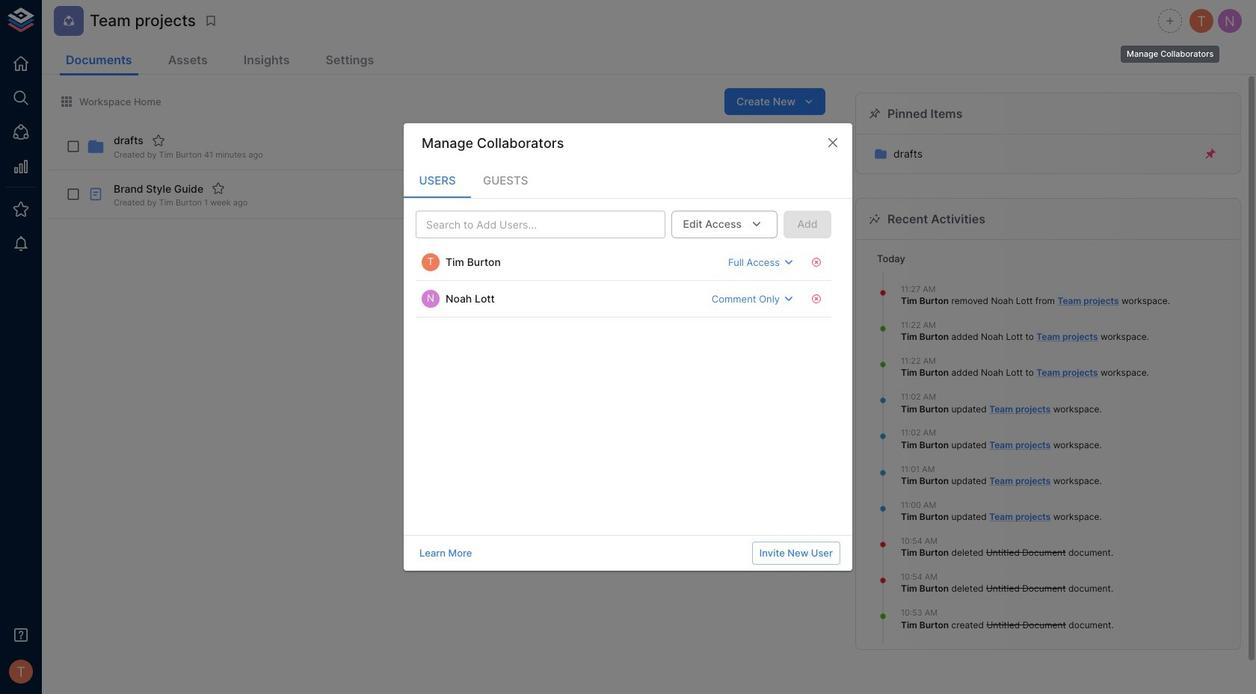 Task type: describe. For each thing, give the bounding box(es) containing it.
bookmark image
[[204, 14, 218, 28]]

unpin image
[[1204, 148, 1218, 161]]



Task type: vqa. For each thing, say whether or not it's contained in the screenshot.
'tab list'
yes



Task type: locate. For each thing, give the bounding box(es) containing it.
0 vertical spatial favorite image
[[152, 134, 165, 147]]

Search to Add Users... text field
[[420, 216, 636, 234]]

0 horizontal spatial favorite image
[[152, 134, 165, 147]]

1 vertical spatial favorite image
[[212, 182, 225, 196]]

favorite image
[[152, 134, 165, 147], [212, 182, 225, 196]]

tooltip
[[1120, 35, 1222, 65]]

dialog
[[404, 124, 853, 571]]

tab list
[[404, 162, 853, 198]]

1 horizontal spatial favorite image
[[212, 182, 225, 196]]



